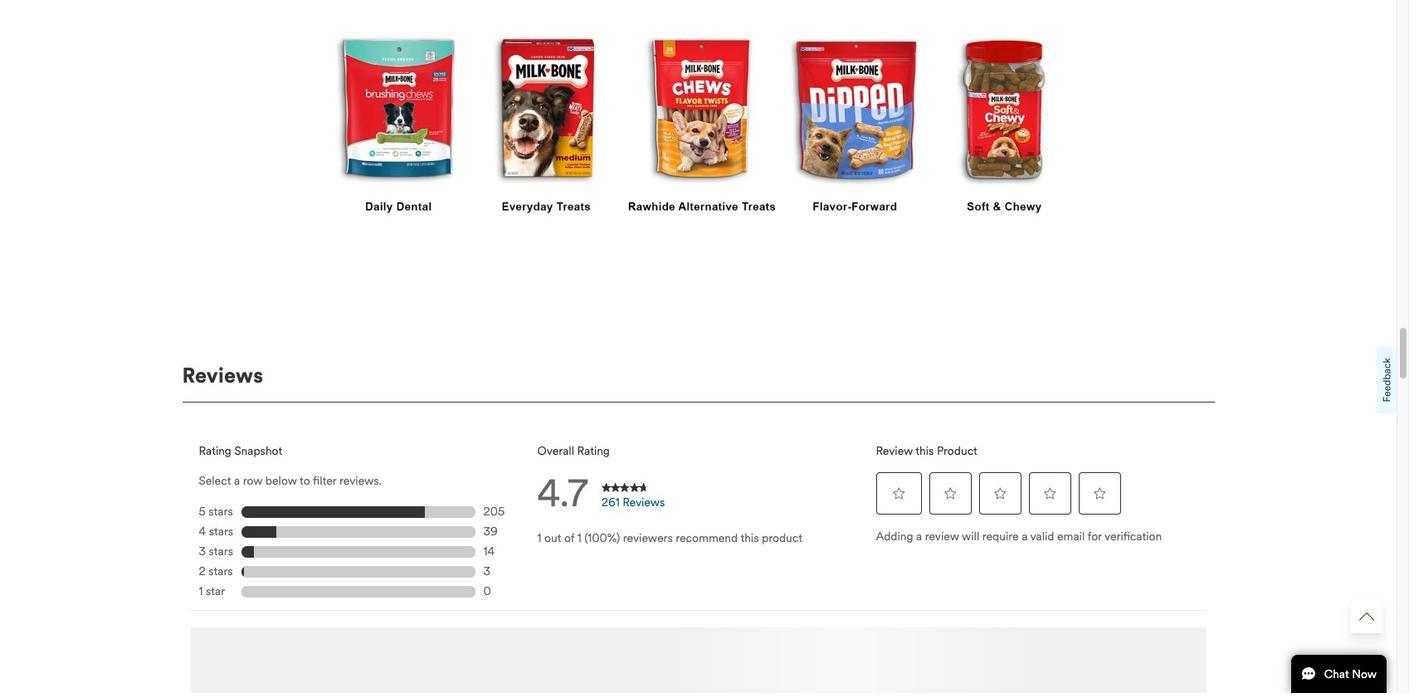 Task type: describe. For each thing, give the bounding box(es) containing it.
1 for 1 star
[[199, 585, 203, 599]]

stars for 4 stars
[[209, 525, 233, 539]]

rating is 0 (out of 5 stars). group
[[876, 469, 1126, 519]]

review
[[926, 530, 960, 544]]

14
[[484, 545, 495, 559]]

3 for 3
[[484, 565, 491, 579]]

product
[[762, 531, 803, 545]]

row
[[243, 474, 263, 488]]

4.7
[[538, 471, 589, 516]]

this inside overall rating element
[[741, 531, 759, 545]]

overall
[[538, 444, 575, 458]]

261 reviews link
[[593, 473, 674, 523]]

select
[[199, 474, 231, 488]]

out
[[545, 531, 562, 545]]

2 horizontal spatial a
[[1022, 530, 1028, 544]]

below
[[266, 474, 297, 488]]

2 rating from the left
[[578, 444, 610, 458]]

stars for 3 stars
[[209, 545, 233, 559]]

rating snapshot group
[[199, 502, 521, 602]]

0
[[484, 585, 491, 599]]

snapshot
[[235, 444, 282, 458]]

star
[[206, 585, 225, 599]]

recommend
[[676, 531, 738, 545]]

product
[[937, 444, 978, 458]]

1 star
[[199, 585, 225, 599]]

a for row
[[234, 474, 240, 488]]

valid
[[1031, 530, 1055, 544]]

261
[[602, 496, 620, 510]]

review this product
[[876, 444, 978, 458]]

0 vertical spatial this
[[916, 444, 934, 458]]

scroll to top image
[[1360, 609, 1375, 624]]

(100%)
[[585, 531, 620, 545]]

stars for 2 stars
[[209, 565, 233, 579]]

3 stars
[[199, 545, 233, 559]]



Task type: locate. For each thing, give the bounding box(es) containing it.
2 stars from the top
[[209, 525, 233, 539]]

filter
[[313, 474, 337, 488]]

1 vertical spatial reviews
[[623, 496, 665, 510]]

a left review
[[917, 530, 923, 544]]

1 vertical spatial 3
[[484, 565, 491, 579]]

1 left the out
[[538, 531, 542, 545]]

this left product
[[741, 531, 759, 545]]

0 horizontal spatial this
[[741, 531, 759, 545]]

0 horizontal spatial reviews
[[182, 363, 263, 389]]

0 vertical spatial 3
[[199, 545, 206, 559]]

a left row
[[234, 474, 240, 488]]

rating
[[199, 444, 232, 458], [578, 444, 610, 458]]

adding
[[876, 530, 914, 544]]

stars down 4 stars
[[209, 545, 233, 559]]

4 stars
[[199, 525, 233, 539]]

styled arrow button link
[[1351, 600, 1384, 634]]

2 stars
[[199, 565, 233, 579]]

4 stars from the top
[[209, 565, 233, 579]]

2 horizontal spatial 1
[[578, 531, 582, 545]]

reviews
[[182, 363, 263, 389], [623, 496, 665, 510]]

stars right 4
[[209, 525, 233, 539]]

3 up "0"
[[484, 565, 491, 579]]

stars right the 5
[[209, 505, 233, 519]]

a left the 'valid'
[[1022, 530, 1028, 544]]

3 down 4
[[199, 545, 206, 559]]

this
[[916, 444, 934, 458], [741, 531, 759, 545]]

1 vertical spatial this
[[741, 531, 759, 545]]

1 inside rating snapshot group
[[199, 585, 203, 599]]

3 for 3 stars
[[199, 545, 206, 559]]

reviews right 261
[[623, 496, 665, 510]]

stars for 5 stars
[[209, 505, 233, 519]]

39
[[484, 525, 498, 539]]

this right review
[[916, 444, 934, 458]]

1 left star
[[199, 585, 203, 599]]

1 horizontal spatial this
[[916, 444, 934, 458]]

verification
[[1105, 530, 1163, 544]]

reviews.
[[340, 474, 382, 488]]

stars right the "2"
[[209, 565, 233, 579]]

reviewers
[[623, 531, 673, 545]]

of
[[565, 531, 575, 545]]

for
[[1088, 530, 1102, 544]]

1 right of
[[578, 531, 582, 545]]

205
[[484, 505, 505, 519]]

4
[[199, 525, 206, 539]]

overall rating element
[[529, 434, 868, 554]]

to
[[300, 474, 310, 488]]

5
[[199, 505, 206, 519]]

1 horizontal spatial rating
[[578, 444, 610, 458]]

1
[[538, 531, 542, 545], [578, 531, 582, 545], [199, 585, 203, 599]]

0 horizontal spatial rating
[[199, 444, 232, 458]]

1 for 1 out of 1 (100%) reviewers recommend this product
[[538, 531, 542, 545]]

1 horizontal spatial a
[[917, 530, 923, 544]]

reviews inside overall rating element
[[623, 496, 665, 510]]

rating snapshot
[[199, 444, 282, 458]]

1 out of 1 (100%) reviewers recommend this product
[[538, 531, 803, 545]]

2
[[199, 565, 206, 579]]

3 stars from the top
[[209, 545, 233, 559]]

rating up select
[[199, 444, 232, 458]]

rating right overall
[[578, 444, 610, 458]]

1 horizontal spatial 3
[[484, 565, 491, 579]]

5 stars
[[199, 505, 233, 519]]

0 horizontal spatial 3
[[199, 545, 206, 559]]

will
[[962, 530, 980, 544]]

a for review
[[917, 530, 923, 544]]

1 horizontal spatial reviews
[[623, 496, 665, 510]]

require
[[983, 530, 1019, 544]]

overall rating
[[538, 444, 610, 458]]

reviews up rating snapshot
[[182, 363, 263, 389]]

261 reviews
[[602, 496, 665, 510]]

0 vertical spatial reviews
[[182, 363, 263, 389]]

1 horizontal spatial 1
[[538, 531, 542, 545]]

0 horizontal spatial a
[[234, 474, 240, 488]]

adding a review will require a valid email for verification
[[876, 530, 1163, 544]]

0 horizontal spatial 1
[[199, 585, 203, 599]]

stars
[[209, 505, 233, 519], [209, 525, 233, 539], [209, 545, 233, 559], [209, 565, 233, 579]]

email
[[1058, 530, 1085, 544]]

review
[[876, 444, 913, 458]]

3
[[199, 545, 206, 559], [484, 565, 491, 579]]

a
[[234, 474, 240, 488], [917, 530, 923, 544], [1022, 530, 1028, 544]]

1 rating from the left
[[199, 444, 232, 458]]

1 stars from the top
[[209, 505, 233, 519]]

select a row below to filter reviews.
[[199, 474, 382, 488]]



Task type: vqa. For each thing, say whether or not it's contained in the screenshot.
'this'
yes



